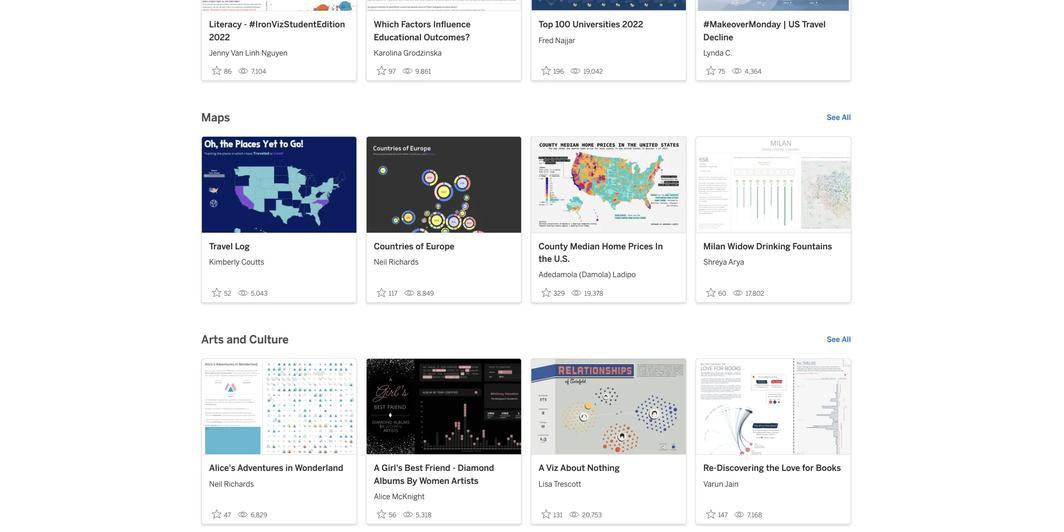 Task type: vqa. For each thing, say whether or not it's contained in the screenshot.


Task type: locate. For each thing, give the bounding box(es) containing it.
- right friend
[[453, 464, 456, 474]]

1 vertical spatial neil richards
[[209, 480, 254, 489]]

1 vertical spatial see all link
[[827, 334, 851, 346]]

-
[[244, 20, 247, 30], [453, 464, 456, 474]]

richards down countries at the top of the page
[[389, 258, 419, 267]]

lisa trescott
[[539, 480, 581, 489]]

add favorite button for which factors influence educational outcomes?
[[374, 63, 399, 79]]

add favorite button down "lynda c."
[[703, 63, 728, 79]]

travel inside #makeovermonday | us travel decline
[[802, 20, 826, 30]]

karolina grodzinska
[[374, 49, 442, 58]]

117
[[389, 290, 398, 298]]

1 vertical spatial all
[[842, 335, 851, 344]]

neil for countries of europe
[[374, 258, 387, 267]]

Add Favorite button
[[209, 285, 234, 301]]

1 see from the top
[[827, 113, 840, 122]]

neil richards link for europe
[[374, 253, 514, 268]]

lynda
[[703, 49, 724, 58]]

a girl's best friend - diamond albums by women artists
[[374, 464, 494, 487]]

neil richards link down alice's adventures in wonderland
[[209, 476, 349, 490]]

1 horizontal spatial a
[[539, 464, 544, 474]]

2 see all from the top
[[827, 335, 851, 344]]

1 horizontal spatial -
[[453, 464, 456, 474]]

0 vertical spatial travel
[[802, 20, 826, 30]]

0 vertical spatial see all
[[827, 113, 851, 122]]

2 see all link from the top
[[827, 334, 851, 346]]

all for arts and culture
[[842, 335, 851, 344]]

workbook thumbnail image for viz
[[531, 359, 686, 455]]

workbook thumbnail image for adventures
[[202, 359, 356, 455]]

0 vertical spatial neil richards
[[374, 258, 419, 267]]

viz
[[546, 464, 559, 474]]

20,753
[[582, 512, 602, 520]]

add favorite button containing 86
[[209, 63, 234, 79]]

neil
[[374, 258, 387, 267], [209, 480, 222, 489]]

see all for arts and culture
[[827, 335, 851, 344]]

lisa
[[539, 480, 552, 489]]

neil down "alice's"
[[209, 480, 222, 489]]

jenny van linh nguyen
[[209, 49, 288, 58]]

- inside "a girl's best friend - diamond albums by women artists"
[[453, 464, 456, 474]]

0 horizontal spatial neil
[[209, 480, 222, 489]]

workbook thumbnail image for 100
[[531, 0, 686, 11]]

literacy - #ironvizstudentedition 2022 link
[[209, 19, 349, 44]]

workbook thumbnail image for log
[[202, 137, 356, 233]]

median
[[570, 242, 600, 252]]

the up the varun jain link
[[766, 464, 779, 474]]

#ironvizstudentedition
[[249, 20, 345, 30]]

add favorite button containing 75
[[703, 63, 728, 79]]

Add Favorite button
[[209, 507, 234, 523]]

0 horizontal spatial neil richards link
[[209, 476, 349, 490]]

- right literacy
[[244, 20, 247, 30]]

decline
[[703, 32, 733, 43]]

1 see all from the top
[[827, 113, 851, 122]]

najjar
[[555, 36, 575, 45]]

1 vertical spatial richards
[[224, 480, 254, 489]]

0 horizontal spatial a
[[374, 464, 380, 474]]

alice's adventures in wonderland
[[209, 464, 343, 474]]

add favorite button down jenny
[[209, 63, 234, 79]]

1 vertical spatial -
[[453, 464, 456, 474]]

in
[[655, 242, 663, 252]]

county
[[539, 242, 568, 252]]

workbook thumbnail image for discovering
[[696, 359, 851, 455]]

1 horizontal spatial neil richards link
[[374, 253, 514, 268]]

2022 down literacy
[[209, 32, 230, 43]]

county median home prices in the u.s. link
[[539, 241, 678, 266]]

neil richards link down europe
[[374, 253, 514, 268]]

varun jain
[[703, 480, 739, 489]]

add favorite button for #makeovermonday | us travel decline
[[703, 63, 728, 79]]

1 vertical spatial neil
[[209, 480, 222, 489]]

all
[[842, 113, 851, 122], [842, 335, 851, 344]]

workbook thumbnail image for widow
[[696, 137, 851, 233]]

fred najjar link
[[539, 31, 678, 46]]

#makeovermonday
[[703, 20, 781, 30]]

neil richards for countries
[[374, 258, 419, 267]]

and
[[227, 333, 246, 347]]

add favorite button down alice
[[374, 507, 399, 523]]

the inside "county median home prices in the u.s."
[[539, 254, 552, 265]]

147
[[718, 512, 728, 520]]

see for arts and culture
[[827, 335, 840, 344]]

maps
[[201, 111, 230, 124]]

neil richards down countries at the top of the page
[[374, 258, 419, 267]]

add favorite button down karolina
[[374, 63, 399, 79]]

0 horizontal spatial 2022
[[209, 32, 230, 43]]

the down the county
[[539, 254, 552, 265]]

a left viz
[[539, 464, 544, 474]]

a inside "a girl's best friend - diamond albums by women artists"
[[374, 464, 380, 474]]

arya
[[729, 258, 744, 267]]

fred
[[539, 36, 554, 45]]

- inside literacy - #ironvizstudentedition 2022
[[244, 20, 247, 30]]

2 all from the top
[[842, 335, 851, 344]]

1 horizontal spatial neil
[[374, 258, 387, 267]]

karolina grodzinska link
[[374, 44, 514, 59]]

neil down countries at the top of the page
[[374, 258, 387, 267]]

1 horizontal spatial 2022
[[622, 20, 643, 30]]

1 vertical spatial neil richards link
[[209, 476, 349, 490]]

travel right us
[[802, 20, 826, 30]]

196
[[553, 68, 564, 76]]

neil richards for alice's
[[209, 480, 254, 489]]

1 vertical spatial see all
[[827, 335, 851, 344]]

0 vertical spatial the
[[539, 254, 552, 265]]

0 vertical spatial all
[[842, 113, 851, 122]]

20,753 views element
[[565, 508, 606, 524]]

1 a from the left
[[374, 464, 380, 474]]

travel up kimberly
[[209, 242, 233, 252]]

1 horizontal spatial richards
[[389, 258, 419, 267]]

maps heading
[[201, 111, 230, 125]]

19,378 views element
[[568, 286, 607, 302]]

0 vertical spatial see all link
[[827, 112, 851, 124]]

1 all from the top
[[842, 113, 851, 122]]

a
[[374, 464, 380, 474], [539, 464, 544, 474]]

0 horizontal spatial travel
[[209, 242, 233, 252]]

2 see from the top
[[827, 335, 840, 344]]

outcomes?
[[424, 32, 470, 43]]

0 vertical spatial -
[[244, 20, 247, 30]]

#makeovermonday | us travel decline link
[[703, 19, 843, 44]]

workbook thumbnail image for girl's
[[366, 359, 521, 455]]

1 vertical spatial see
[[827, 335, 840, 344]]

travel log
[[209, 242, 250, 252]]

2022 up the fred najjar link
[[622, 20, 643, 30]]

workbook thumbnail image for median
[[531, 137, 686, 233]]

0 vertical spatial 2022
[[622, 20, 643, 30]]

workbook thumbnail image
[[202, 0, 356, 11], [366, 0, 521, 11], [531, 0, 686, 11], [696, 0, 851, 11], [202, 137, 356, 233], [366, 137, 521, 233], [531, 137, 686, 233], [696, 137, 851, 233], [202, 359, 356, 455], [366, 359, 521, 455], [531, 359, 686, 455], [696, 359, 851, 455]]

lynda c. link
[[703, 44, 843, 59]]

1 horizontal spatial neil richards
[[374, 258, 419, 267]]

0 vertical spatial see
[[827, 113, 840, 122]]

add favorite button containing 97
[[374, 63, 399, 79]]

by
[[407, 476, 417, 487]]

19,042
[[584, 68, 603, 76]]

which factors influence educational outcomes?
[[374, 20, 471, 43]]

workbook thumbnail image for -
[[202, 0, 356, 11]]

all for maps
[[842, 113, 851, 122]]

0 vertical spatial neil richards link
[[374, 253, 514, 268]]

Add Favorite button
[[209, 63, 234, 79], [374, 63, 399, 79], [703, 63, 728, 79], [374, 507, 399, 523]]

wonderland
[[295, 464, 343, 474]]

a left girl's
[[374, 464, 380, 474]]

top
[[539, 20, 553, 30]]

jenny
[[209, 49, 229, 58]]

0 horizontal spatial the
[[539, 254, 552, 265]]

nothing
[[587, 464, 620, 474]]

widow
[[727, 242, 754, 252]]

0 horizontal spatial richards
[[224, 480, 254, 489]]

which
[[374, 20, 399, 30]]

books
[[816, 464, 841, 474]]

add favorite button for literacy - #ironvizstudentedition 2022
[[209, 63, 234, 79]]

travel log link
[[209, 241, 349, 253]]

albums
[[374, 476, 405, 487]]

2022 inside literacy - #ironvizstudentedition 2022
[[209, 32, 230, 43]]

re-
[[703, 464, 717, 474]]

discovering
[[717, 464, 764, 474]]

8,849
[[417, 290, 434, 298]]

c.
[[725, 49, 732, 58]]

workbook thumbnail image for |
[[696, 0, 851, 11]]

see all link for arts and culture
[[827, 334, 851, 346]]

0 horizontal spatial neil richards
[[209, 480, 254, 489]]

adedamola
[[539, 271, 577, 280]]

richards
[[389, 258, 419, 267], [224, 480, 254, 489]]

#makeovermonday | us travel decline
[[703, 20, 826, 43]]

shreya arya
[[703, 258, 744, 267]]

1 vertical spatial 2022
[[209, 32, 230, 43]]

1 horizontal spatial the
[[766, 464, 779, 474]]

0 horizontal spatial -
[[244, 20, 247, 30]]

women
[[419, 476, 449, 487]]

adventures
[[237, 464, 283, 474]]

the
[[539, 254, 552, 265], [766, 464, 779, 474]]

linh
[[245, 49, 260, 58]]

0 vertical spatial neil
[[374, 258, 387, 267]]

neil richards down "alice's"
[[209, 480, 254, 489]]

richards down "alice's"
[[224, 480, 254, 489]]

friend
[[425, 464, 450, 474]]

5,043
[[251, 290, 268, 298]]

1 see all link from the top
[[827, 112, 851, 124]]

2 a from the left
[[539, 464, 544, 474]]

add favorite button containing 56
[[374, 507, 399, 523]]

1 horizontal spatial travel
[[802, 20, 826, 30]]

5,043 views element
[[234, 286, 271, 302]]

0 vertical spatial richards
[[389, 258, 419, 267]]

milan widow drinking fountains link
[[703, 241, 843, 253]]

log
[[235, 242, 250, 252]]

Add Favorite button
[[539, 63, 567, 79]]



Task type: describe. For each thing, give the bounding box(es) containing it.
fred najjar
[[539, 36, 575, 45]]

literacy
[[209, 20, 242, 30]]

a girl's best friend - diamond albums by women artists link
[[374, 463, 514, 488]]

1 vertical spatial travel
[[209, 242, 233, 252]]

shreya arya link
[[703, 253, 843, 268]]

jenny van linh nguyen link
[[209, 44, 349, 59]]

see all maps element
[[827, 112, 851, 124]]

varun jain link
[[703, 476, 843, 490]]

artists
[[451, 476, 479, 487]]

educational
[[374, 32, 422, 43]]

6,829 views element
[[234, 508, 271, 524]]

2022 for top 100 universities 2022
[[622, 20, 643, 30]]

trescott
[[554, 480, 581, 489]]

countries of europe
[[374, 242, 455, 252]]

jain
[[725, 480, 739, 489]]

europe
[[426, 242, 455, 252]]

60
[[718, 290, 726, 298]]

see all arts and culture element
[[827, 334, 851, 346]]

alice's
[[209, 464, 235, 474]]

adedamola (damola) ladipo
[[539, 271, 636, 280]]

52
[[224, 290, 231, 298]]

mcknight
[[392, 493, 425, 502]]

of
[[416, 242, 424, 252]]

lisa trescott link
[[539, 476, 678, 490]]

5,318 views element
[[399, 508, 435, 524]]

factors
[[401, 20, 431, 30]]

arts
[[201, 333, 224, 347]]

100
[[555, 20, 571, 30]]

5,318
[[416, 512, 431, 520]]

19,042 views element
[[567, 64, 607, 79]]

love
[[782, 464, 800, 474]]

4,364
[[745, 68, 762, 76]]

re-discovering the love for books link
[[703, 463, 843, 476]]

richards for alice's
[[224, 480, 254, 489]]

1 vertical spatial the
[[766, 464, 779, 474]]

diamond
[[458, 464, 494, 474]]

17,802 views element
[[729, 286, 768, 302]]

47
[[224, 512, 231, 520]]

neil richards link for in
[[209, 476, 349, 490]]

milan
[[703, 242, 726, 252]]

nguyen
[[261, 49, 288, 58]]

Add Favorite button
[[703, 507, 731, 523]]

alice mcknight link
[[374, 488, 514, 503]]

a viz about nothing link
[[539, 463, 678, 476]]

for
[[802, 464, 814, 474]]

van
[[231, 49, 243, 58]]

329
[[553, 290, 565, 298]]

9,861
[[415, 68, 431, 76]]

4,364 views element
[[728, 64, 765, 79]]

workbook thumbnail image for of
[[366, 137, 521, 233]]

adedamola (damola) ladipo link
[[539, 266, 678, 281]]

ladipo
[[613, 271, 636, 280]]

universities
[[573, 20, 620, 30]]

alice
[[374, 493, 390, 502]]

add favorite button for a girl's best friend - diamond albums by women artists
[[374, 507, 399, 523]]

county median home prices in the u.s.
[[539, 242, 663, 265]]

arts and culture heading
[[201, 333, 289, 347]]

6,829
[[251, 512, 267, 520]]

Add Favorite button
[[539, 507, 565, 523]]

see all link for maps
[[827, 112, 851, 124]]

re-discovering the love for books
[[703, 464, 841, 474]]

86
[[224, 68, 232, 76]]

75
[[718, 68, 725, 76]]

see all for maps
[[827, 113, 851, 122]]

literacy - #ironvizstudentedition 2022
[[209, 20, 345, 43]]

131
[[553, 512, 563, 520]]

u.s.
[[554, 254, 570, 265]]

culture
[[249, 333, 289, 347]]

richards for countries
[[389, 258, 419, 267]]

7,104 views element
[[234, 64, 270, 79]]

Add Favorite button
[[374, 285, 400, 301]]

prices
[[628, 242, 653, 252]]

9,861 views element
[[399, 64, 435, 79]]

a for a girl's best friend - diamond albums by women artists
[[374, 464, 380, 474]]

influence
[[433, 20, 471, 30]]

girl's
[[382, 464, 403, 474]]

Add Favorite button
[[539, 285, 568, 301]]

a viz about nothing
[[539, 464, 620, 474]]

a for a viz about nothing
[[539, 464, 544, 474]]

(damola)
[[579, 271, 611, 280]]

7,168 views element
[[731, 508, 766, 524]]

about
[[560, 464, 585, 474]]

shreya
[[703, 258, 727, 267]]

workbook thumbnail image for factors
[[366, 0, 521, 11]]

neil for alice's adventures in wonderland
[[209, 480, 222, 489]]

us
[[789, 20, 800, 30]]

7,104
[[251, 68, 266, 76]]

alice's adventures in wonderland link
[[209, 463, 349, 476]]

kimberly coutts
[[209, 258, 264, 267]]

countries
[[374, 242, 414, 252]]

8,849 views element
[[400, 286, 438, 302]]

see for maps
[[827, 113, 840, 122]]

which factors influence educational outcomes? link
[[374, 19, 514, 44]]

top 100 universities 2022
[[539, 20, 643, 30]]

drinking
[[756, 242, 791, 252]]

countries of europe link
[[374, 241, 514, 253]]

Add Favorite button
[[703, 285, 729, 301]]

best
[[405, 464, 423, 474]]

alice mcknight
[[374, 493, 425, 502]]

2022 for literacy - #ironvizstudentedition 2022
[[209, 32, 230, 43]]

top 100 universities 2022 link
[[539, 19, 678, 31]]

19,378
[[584, 290, 603, 298]]



